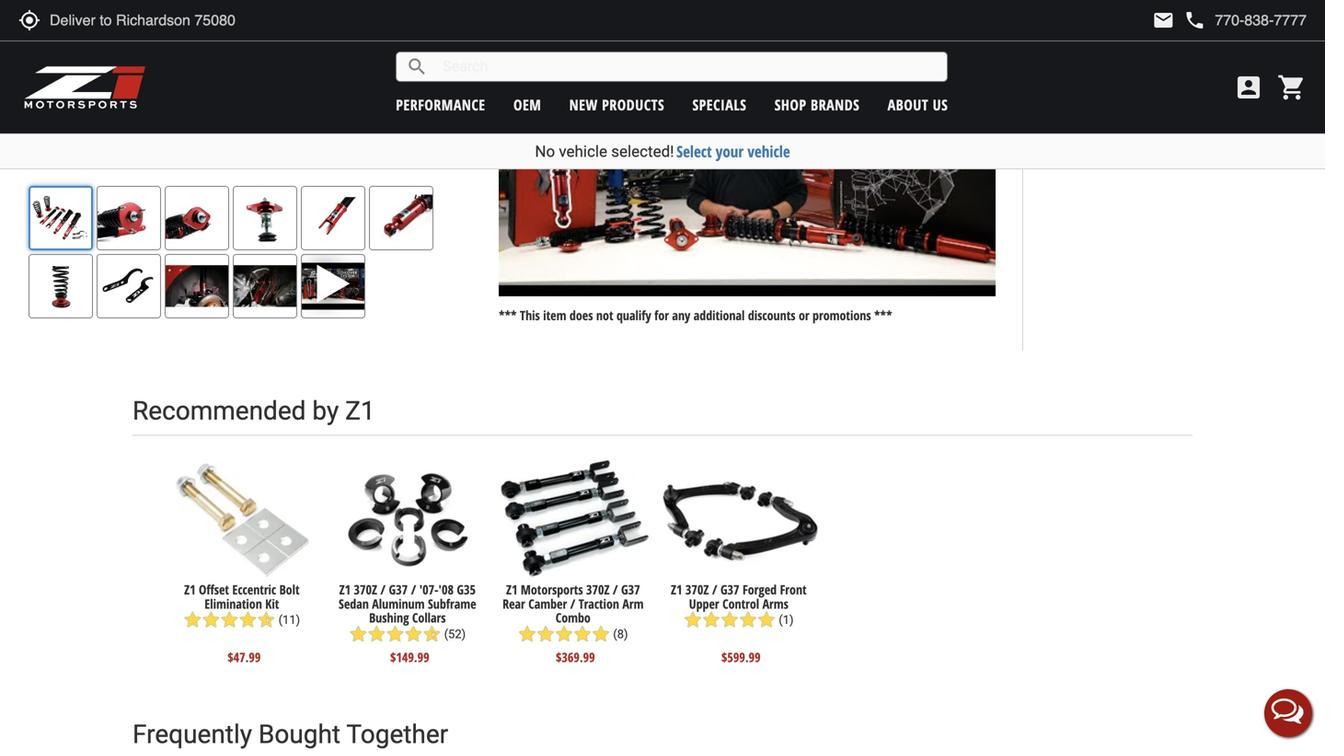Task type: describe. For each thing, give the bounding box(es) containing it.
discounts
[[748, 306, 796, 324]]

search
[[406, 56, 428, 78]]

select
[[677, 141, 712, 162]]

g37 for aluminum
[[389, 581, 408, 598]]

specials
[[693, 95, 747, 115]]

/ left '07-
[[411, 581, 416, 598]]

no
[[535, 142, 555, 161]]

bolt
[[279, 581, 300, 598]]

additional
[[694, 306, 745, 324]]

mail phone
[[1153, 9, 1206, 31]]

(11)
[[279, 613, 300, 627]]

together
[[347, 719, 448, 750]]

(8)
[[613, 627, 628, 641]]

oem
[[514, 95, 542, 115]]

about us link
[[888, 95, 948, 115]]

qualify
[[617, 306, 651, 324]]

your
[[716, 141, 744, 162]]

1 horizontal spatial vehicle
[[748, 141, 790, 162]]

combo
[[556, 609, 591, 627]]

elimination
[[205, 595, 262, 612]]

z1 offset eccentric bolt elimination kit star star star star star_half (11)
[[184, 581, 300, 629]]

does
[[570, 306, 593, 324]]

shop brands
[[775, 95, 860, 115]]

account_box
[[1234, 73, 1264, 102]]

2 *** from the left
[[875, 306, 893, 324]]

performance link
[[396, 95, 486, 115]]

any
[[672, 306, 691, 324]]

specials link
[[693, 95, 747, 115]]

g37 for star
[[721, 581, 740, 598]]

/ up bushing
[[381, 581, 386, 598]]

star_half inside z1 370z / g37 / '07-'08 g35 sedan aluminum subframe bushing collars star star star star star_half (52) $149.99
[[423, 625, 441, 644]]

recommended
[[133, 396, 306, 426]]

/ inside z1 370z / g37 forged front upper control arms star star star star star (1)
[[712, 581, 718, 598]]

by
[[312, 396, 339, 426]]

/ left arm
[[613, 581, 618, 598]]

oem link
[[514, 95, 542, 115]]

(1)
[[779, 613, 794, 627]]

kit
[[265, 595, 279, 612]]

new products
[[570, 95, 665, 115]]

mail
[[1153, 9, 1175, 31]]

about us
[[888, 95, 948, 115]]

collars
[[412, 609, 446, 627]]

370z inside z1 motorsports 370z / g37 rear camber / traction arm combo star star star star star (8) $369.99
[[586, 581, 610, 598]]

bushing
[[369, 609, 409, 627]]

promotions
[[813, 306, 871, 324]]

bought
[[259, 719, 341, 750]]

Search search field
[[428, 53, 947, 81]]

z1 for star
[[671, 581, 683, 598]]

/ right the camber
[[570, 595, 576, 612]]

g35
[[457, 581, 476, 598]]

shop brands link
[[775, 95, 860, 115]]

motorsports
[[521, 581, 583, 598]]

selected!
[[611, 142, 674, 161]]

select your vehicle link
[[677, 141, 790, 162]]

$149.99
[[390, 649, 430, 666]]

subframe
[[428, 595, 476, 612]]

brands
[[811, 95, 860, 115]]

shop
[[775, 95, 807, 115]]



Task type: vqa. For each thing, say whether or not it's contained in the screenshot.


Task type: locate. For each thing, give the bounding box(es) containing it.
products
[[602, 95, 665, 115]]

vehicle right the your
[[748, 141, 790, 162]]

2 370z from the left
[[586, 581, 610, 598]]

arms
[[763, 595, 789, 612]]

*** this item does not qualify for any additional discounts or promotions ***
[[499, 306, 893, 324]]

g37 right upper
[[721, 581, 740, 598]]

z1 for combo
[[506, 581, 518, 598]]

*** left this
[[499, 306, 517, 324]]

370z for aluminum
[[354, 581, 377, 598]]

frequently bought together
[[133, 719, 448, 750]]

$369.99
[[556, 649, 595, 666]]

z1 left offset
[[184, 581, 196, 598]]

offset
[[199, 581, 229, 598]]

$599.99
[[722, 649, 761, 666]]

(52)
[[444, 627, 466, 641]]

star_half inside z1 offset eccentric bolt elimination kit star star star star star_half (11)
[[257, 611, 276, 629]]

z1 motorsports logo image
[[23, 64, 147, 110]]

'07-
[[419, 581, 439, 598]]

0 horizontal spatial g37
[[389, 581, 408, 598]]

370z left control
[[686, 581, 709, 598]]

z1 inside z1 offset eccentric bolt elimination kit star star star star star_half (11)
[[184, 581, 196, 598]]

this
[[520, 306, 540, 324]]

vehicle
[[748, 141, 790, 162], [559, 142, 608, 161]]

3 g37 from the left
[[721, 581, 740, 598]]

0 horizontal spatial ***
[[499, 306, 517, 324]]

370z inside z1 370z / g37 forged front upper control arms star star star star star (1)
[[686, 581, 709, 598]]

star_half
[[257, 611, 276, 629], [423, 625, 441, 644]]

sedan
[[339, 595, 369, 612]]

z1 inside z1 motorsports 370z / g37 rear camber / traction arm combo star star star star star (8) $369.99
[[506, 581, 518, 598]]

forged
[[743, 581, 777, 598]]

camber
[[529, 595, 567, 612]]

star_half left (11) at the bottom left
[[257, 611, 276, 629]]

z1 for star_half
[[184, 581, 196, 598]]

mail link
[[1153, 9, 1175, 31]]

1 *** from the left
[[499, 306, 517, 324]]

370z up bushing
[[354, 581, 377, 598]]

star
[[184, 611, 202, 629], [202, 611, 220, 629], [220, 611, 239, 629], [239, 611, 257, 629], [684, 611, 702, 629], [702, 611, 721, 629], [721, 611, 739, 629], [739, 611, 758, 629], [758, 611, 776, 629], [349, 625, 368, 644], [368, 625, 386, 644], [386, 625, 404, 644], [404, 625, 423, 644], [518, 625, 537, 644], [537, 625, 555, 644], [555, 625, 574, 644], [574, 625, 592, 644], [592, 625, 610, 644]]

g37 right traction
[[621, 581, 640, 598]]

upper
[[689, 595, 720, 612]]

us
[[933, 95, 948, 115]]

$47.99
[[228, 649, 261, 666]]

not
[[596, 306, 614, 324]]

phone
[[1184, 9, 1206, 31]]

no vehicle selected! select your vehicle
[[535, 141, 790, 162]]

z1 inside z1 370z / g37 forged front upper control arms star star star star star (1)
[[671, 581, 683, 598]]

z1 370z / g37 forged front upper control arms star star star star star (1)
[[671, 581, 807, 629]]

2 g37 from the left
[[621, 581, 640, 598]]

1 g37 from the left
[[389, 581, 408, 598]]

z1 left upper
[[671, 581, 683, 598]]

370z
[[354, 581, 377, 598], [586, 581, 610, 598], [686, 581, 709, 598]]

z1 left the camber
[[506, 581, 518, 598]]

370z up combo
[[586, 581, 610, 598]]

1 horizontal spatial ***
[[875, 306, 893, 324]]

new products link
[[570, 95, 665, 115]]

2 horizontal spatial 370z
[[686, 581, 709, 598]]

front
[[780, 581, 807, 598]]

new
[[570, 95, 598, 115]]

370z for star
[[686, 581, 709, 598]]

0 horizontal spatial 370z
[[354, 581, 377, 598]]

370z inside z1 370z / g37 / '07-'08 g35 sedan aluminum subframe bushing collars star star star star star_half (52) $149.99
[[354, 581, 377, 598]]

eccentric
[[232, 581, 276, 598]]

1 horizontal spatial g37
[[621, 581, 640, 598]]

z1
[[345, 396, 375, 426], [184, 581, 196, 598], [339, 581, 351, 598], [506, 581, 518, 598], [671, 581, 683, 598]]

control
[[723, 595, 760, 612]]

2 horizontal spatial g37
[[721, 581, 740, 598]]

3 370z from the left
[[686, 581, 709, 598]]

vehicle inside no vehicle selected! select your vehicle
[[559, 142, 608, 161]]

for
[[655, 306, 669, 324]]

account_box link
[[1230, 73, 1269, 102]]

*** right promotions
[[875, 306, 893, 324]]

z1 370z / g37 / '07-'08 g35 sedan aluminum subframe bushing collars star star star star star_half (52) $149.99
[[339, 581, 476, 666]]

traction
[[579, 595, 619, 612]]

about
[[888, 95, 929, 115]]

z1 inside z1 370z / g37 / '07-'08 g35 sedan aluminum subframe bushing collars star star star star star_half (52) $149.99
[[339, 581, 351, 598]]

aluminum
[[372, 595, 425, 612]]

1 370z from the left
[[354, 581, 377, 598]]

z1 left aluminum
[[339, 581, 351, 598]]

or
[[799, 306, 810, 324]]

recommended by z1
[[133, 396, 375, 426]]

g37 up bushing
[[389, 581, 408, 598]]

z1 right by
[[345, 396, 375, 426]]

star_half left (52)
[[423, 625, 441, 644]]

vehicle right no
[[559, 142, 608, 161]]

'08
[[439, 581, 454, 598]]

1 horizontal spatial 370z
[[586, 581, 610, 598]]

performance
[[396, 95, 486, 115]]

shopping_cart
[[1278, 73, 1307, 102]]

g37
[[389, 581, 408, 598], [621, 581, 640, 598], [721, 581, 740, 598]]

/ left control
[[712, 581, 718, 598]]

shopping_cart link
[[1273, 73, 1307, 102]]

item
[[543, 306, 567, 324]]

***
[[499, 306, 517, 324], [875, 306, 893, 324]]

my_location
[[18, 9, 41, 31]]

rear
[[503, 595, 525, 612]]

arm
[[623, 595, 644, 612]]

g37 inside z1 370z / g37 / '07-'08 g35 sedan aluminum subframe bushing collars star star star star star_half (52) $149.99
[[389, 581, 408, 598]]

z1 motorsports 370z / g37 rear camber / traction arm combo star star star star star (8) $369.99
[[503, 581, 644, 666]]

z1 for subframe
[[339, 581, 351, 598]]

phone link
[[1184, 9, 1307, 31]]

1 horizontal spatial star_half
[[423, 625, 441, 644]]

frequently
[[133, 719, 252, 750]]

/
[[381, 581, 386, 598], [411, 581, 416, 598], [613, 581, 618, 598], [712, 581, 718, 598], [570, 595, 576, 612]]

g37 inside z1 370z / g37 forged front upper control arms star star star star star (1)
[[721, 581, 740, 598]]

0 horizontal spatial star_half
[[257, 611, 276, 629]]

g37 inside z1 motorsports 370z / g37 rear camber / traction arm combo star star star star star (8) $369.99
[[621, 581, 640, 598]]

0 horizontal spatial vehicle
[[559, 142, 608, 161]]



